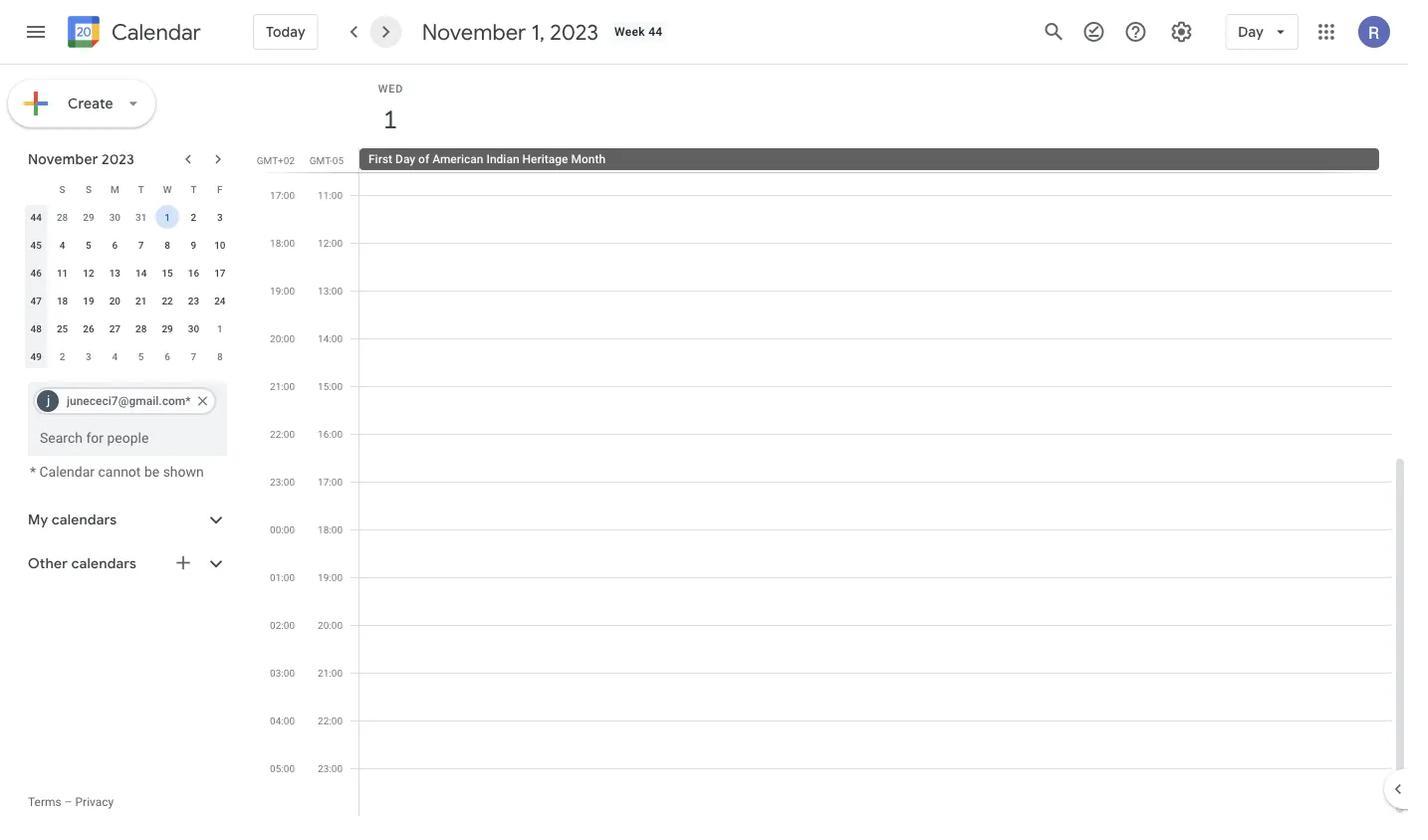 Task type: vqa. For each thing, say whether or not it's contained in the screenshot.
calendars inside the Dropdown Button
yes



Task type: describe. For each thing, give the bounding box(es) containing it.
23
[[188, 295, 199, 307]]

Search for people text field
[[40, 420, 215, 456]]

25
[[57, 323, 68, 335]]

december 5 element
[[129, 345, 153, 369]]

01:00
[[270, 572, 295, 584]]

15 element
[[155, 261, 179, 285]]

w
[[163, 183, 172, 195]]

2 t from the left
[[191, 183, 197, 195]]

week 44
[[615, 25, 663, 39]]

add other calendars image
[[173, 553, 193, 573]]

18
[[57, 295, 68, 307]]

30 element
[[182, 317, 206, 341]]

m
[[111, 183, 119, 195]]

december 4 element
[[103, 345, 127, 369]]

16 element
[[182, 261, 206, 285]]

first day of american indian heritage month
[[369, 152, 606, 166]]

indian
[[487, 152, 520, 166]]

row containing 48
[[23, 315, 233, 343]]

2 inside "element"
[[59, 351, 65, 363]]

25 element
[[50, 317, 74, 341]]

29 for 29 element
[[162, 323, 173, 335]]

05
[[333, 154, 344, 166]]

december 7 element
[[182, 345, 206, 369]]

calendar heading
[[108, 18, 201, 46]]

first day of american indian heritage month button
[[360, 148, 1380, 170]]

20
[[109, 295, 121, 307]]

1 vertical spatial 22:00
[[318, 715, 343, 727]]

my
[[28, 512, 48, 530]]

terms – privacy
[[28, 796, 114, 810]]

0 vertical spatial 2
[[191, 211, 197, 223]]

1,
[[531, 18, 545, 46]]

1 vertical spatial 19:00
[[318, 572, 343, 584]]

november for november 2023
[[28, 150, 98, 168]]

3 inside december 3 element
[[86, 351, 91, 363]]

00:00
[[270, 524, 295, 536]]

10
[[214, 239, 226, 251]]

22
[[162, 295, 173, 307]]

december 8 element
[[208, 345, 232, 369]]

0 horizontal spatial 7
[[138, 239, 144, 251]]

–
[[64, 796, 72, 810]]

f
[[217, 183, 223, 195]]

03:00
[[270, 668, 295, 679]]

gmt-
[[310, 154, 333, 166]]

02:00
[[270, 620, 295, 632]]

0 horizontal spatial 22:00
[[270, 428, 295, 440]]

1 cell
[[154, 203, 181, 231]]

44 inside november 2023 "grid"
[[30, 211, 42, 223]]

1 horizontal spatial 21:00
[[318, 668, 343, 679]]

12
[[83, 267, 94, 279]]

row containing 44
[[23, 203, 233, 231]]

8 inside december 8 element
[[217, 351, 223, 363]]

* for *
[[185, 395, 191, 408]]

0 horizontal spatial calendar
[[39, 464, 95, 481]]

28 for 28 element
[[135, 323, 147, 335]]

0 horizontal spatial 5
[[86, 239, 91, 251]]

26
[[83, 323, 94, 335]]

0 vertical spatial 2023
[[550, 18, 599, 46]]

0 vertical spatial 44
[[649, 25, 663, 39]]

0 vertical spatial 23:00
[[270, 476, 295, 488]]

my calendars button
[[4, 505, 247, 537]]

1 vertical spatial 4
[[112, 351, 118, 363]]

terms
[[28, 796, 61, 810]]

1 t from the left
[[138, 183, 144, 195]]

16:00
[[318, 428, 343, 440]]

october 31 element
[[129, 205, 153, 229]]

week
[[615, 25, 645, 39]]

6 inside "december 6" element
[[165, 351, 170, 363]]

20 element
[[103, 289, 127, 313]]

04:00
[[270, 715, 295, 727]]

27
[[109, 323, 121, 335]]

0 vertical spatial 17:00
[[270, 189, 295, 201]]

first day of american indian heritage month row
[[351, 148, 1409, 172]]

0 horizontal spatial 19:00
[[270, 285, 295, 297]]

21 element
[[129, 289, 153, 313]]

today
[[266, 23, 306, 41]]

day button
[[1226, 8, 1299, 56]]

30 for 30 element
[[188, 323, 199, 335]]

heritage
[[523, 152, 568, 166]]

16
[[188, 267, 199, 279]]

0 vertical spatial 18:00
[[270, 237, 295, 249]]

other calendars
[[28, 555, 137, 573]]

1 vertical spatial 18:00
[[318, 524, 343, 536]]

1 inside cell
[[165, 211, 170, 223]]

november 1, 2023
[[422, 18, 599, 46]]

1 horizontal spatial 20:00
[[318, 620, 343, 632]]

shown
[[163, 464, 204, 481]]

1 horizontal spatial 1
[[217, 323, 223, 335]]

row group inside november 2023 "grid"
[[23, 203, 233, 371]]

calendars for other calendars
[[71, 555, 137, 573]]

46
[[30, 267, 42, 279]]

day inside button
[[396, 152, 416, 166]]

24 element
[[208, 289, 232, 313]]

calendar inside calendar element
[[112, 18, 201, 46]]

0 vertical spatial 21:00
[[270, 381, 295, 393]]

17
[[214, 267, 226, 279]]

row containing s
[[23, 175, 233, 203]]

29 for october 29 element
[[83, 211, 94, 223]]



Task type: locate. For each thing, give the bounding box(es) containing it.
t left w
[[138, 183, 144, 195]]

4 right december 3 element
[[112, 351, 118, 363]]

row containing 45
[[23, 231, 233, 259]]

6 row from the top
[[23, 315, 233, 343]]

5 row from the top
[[23, 287, 233, 315]]

10 element
[[208, 233, 232, 257]]

0 vertical spatial 20:00
[[270, 333, 295, 345]]

0 horizontal spatial 18:00
[[270, 237, 295, 249]]

28 element
[[129, 317, 153, 341]]

1 horizontal spatial 44
[[649, 25, 663, 39]]

6 down october 30 element on the left top of page
[[112, 239, 118, 251]]

be
[[144, 464, 160, 481]]

0 horizontal spatial 2023
[[102, 150, 135, 168]]

november 2023
[[28, 150, 135, 168]]

t
[[138, 183, 144, 195], [191, 183, 197, 195]]

main drawer image
[[24, 20, 48, 44]]

wednesday, november 1 element
[[368, 97, 413, 142]]

day
[[1239, 23, 1264, 41], [396, 152, 416, 166]]

privacy
[[75, 796, 114, 810]]

wed
[[378, 82, 404, 95]]

20:00 left 14:00
[[270, 333, 295, 345]]

0 horizontal spatial 6
[[112, 239, 118, 251]]

30 right october 29 element
[[109, 211, 121, 223]]

17 element
[[208, 261, 232, 285]]

0 horizontal spatial 1
[[165, 211, 170, 223]]

14 element
[[129, 261, 153, 285]]

s
[[59, 183, 65, 195], [86, 183, 92, 195]]

* inside junececi7@gmail.com, selected option
[[185, 395, 191, 408]]

* calendar cannot be shown
[[30, 464, 204, 481]]

23:00 right 05:00
[[318, 763, 343, 775]]

create
[[68, 95, 113, 113]]

privacy link
[[75, 796, 114, 810]]

terms link
[[28, 796, 61, 810]]

5 down october 29 element
[[86, 239, 91, 251]]

1 horizontal spatial 29
[[162, 323, 173, 335]]

44 right week
[[649, 25, 663, 39]]

12:00
[[318, 237, 343, 249]]

november up october 28 element on the top of page
[[28, 150, 98, 168]]

1 horizontal spatial 28
[[135, 323, 147, 335]]

gmt+02
[[257, 154, 295, 166]]

day left of
[[396, 152, 416, 166]]

0 vertical spatial 4
[[59, 239, 65, 251]]

selected people list box
[[28, 383, 227, 420]]

2023
[[550, 18, 599, 46], [102, 150, 135, 168]]

1 horizontal spatial 2
[[191, 211, 197, 223]]

3 left december 4 element
[[86, 351, 91, 363]]

row group containing 44
[[23, 203, 233, 371]]

1 vertical spatial 30
[[188, 323, 199, 335]]

october 29 element
[[77, 205, 101, 229]]

* for * calendar cannot be shown
[[30, 464, 36, 481]]

2
[[191, 211, 197, 223], [59, 351, 65, 363]]

0 vertical spatial *
[[185, 395, 191, 408]]

20:00 right 02:00
[[318, 620, 343, 632]]

december 3 element
[[77, 345, 101, 369]]

1 vertical spatial day
[[396, 152, 416, 166]]

calendars up 'other calendars'
[[52, 512, 117, 530]]

junececi7@gmail.com, selected option
[[33, 386, 217, 417]]

49
[[30, 351, 42, 363]]

11 element
[[50, 261, 74, 285]]

20:00
[[270, 333, 295, 345], [318, 620, 343, 632]]

29
[[83, 211, 94, 223], [162, 323, 173, 335]]

30
[[109, 211, 121, 223], [188, 323, 199, 335]]

28 right 27 element
[[135, 323, 147, 335]]

0 vertical spatial 5
[[86, 239, 91, 251]]

0 vertical spatial 6
[[112, 239, 118, 251]]

1 vertical spatial 44
[[30, 211, 42, 223]]

create button
[[8, 80, 155, 128]]

1 vertical spatial 8
[[217, 351, 223, 363]]

1 down "wed" at the top left of the page
[[382, 103, 396, 136]]

1 horizontal spatial 3
[[217, 211, 223, 223]]

27 element
[[103, 317, 127, 341]]

1 horizontal spatial 5
[[138, 351, 144, 363]]

1 vertical spatial november
[[28, 150, 98, 168]]

1 vertical spatial 6
[[165, 351, 170, 363]]

first
[[369, 152, 393, 166]]

* up my
[[30, 464, 36, 481]]

2 row from the top
[[23, 203, 233, 231]]

19 element
[[77, 289, 101, 313]]

other
[[28, 555, 68, 573]]

other calendars button
[[4, 548, 247, 580]]

1 horizontal spatial calendar
[[112, 18, 201, 46]]

30 right 29 element
[[188, 323, 199, 335]]

8 right december 7 element
[[217, 351, 223, 363]]

november left 1, at the left of page
[[422, 18, 526, 46]]

1 horizontal spatial 2023
[[550, 18, 599, 46]]

17:00 down gmt+02
[[270, 189, 295, 201]]

4 row from the top
[[23, 259, 233, 287]]

23:00 up 00:00
[[270, 476, 295, 488]]

1 vertical spatial 28
[[135, 323, 147, 335]]

1
[[382, 103, 396, 136], [165, 211, 170, 223], [217, 323, 223, 335]]

2023 right 1, at the left of page
[[550, 18, 599, 46]]

28 for october 28 element on the top of page
[[57, 211, 68, 223]]

3
[[217, 211, 223, 223], [86, 351, 91, 363]]

2 s from the left
[[86, 183, 92, 195]]

19:00 left 13:00 on the left of the page
[[270, 285, 295, 297]]

17:00 down 16:00
[[318, 476, 343, 488]]

row containing 47
[[23, 287, 233, 315]]

1 horizontal spatial 23:00
[[318, 763, 343, 775]]

6
[[112, 239, 118, 251], [165, 351, 170, 363]]

month
[[571, 152, 606, 166]]

day right settings menu image
[[1239, 23, 1264, 41]]

29 right october 28 element on the top of page
[[83, 211, 94, 223]]

s up october 28 element on the top of page
[[59, 183, 65, 195]]

6 left december 7 element
[[165, 351, 170, 363]]

0 horizontal spatial day
[[396, 152, 416, 166]]

21
[[135, 295, 147, 307]]

31
[[135, 211, 147, 223]]

23 element
[[182, 289, 206, 313]]

1 horizontal spatial s
[[86, 183, 92, 195]]

october 30 element
[[103, 205, 127, 229]]

0 horizontal spatial 21:00
[[270, 381, 295, 393]]

0 horizontal spatial 17:00
[[270, 189, 295, 201]]

wed 1
[[378, 82, 404, 136]]

18:00 right 00:00
[[318, 524, 343, 536]]

2 horizontal spatial 1
[[382, 103, 396, 136]]

18 element
[[50, 289, 74, 313]]

0 horizontal spatial 4
[[59, 239, 65, 251]]

44
[[649, 25, 663, 39], [30, 211, 42, 223]]

28 left october 29 element
[[57, 211, 68, 223]]

30 for october 30 element on the left top of page
[[109, 211, 121, 223]]

1 horizontal spatial 6
[[165, 351, 170, 363]]

calendars for my calendars
[[52, 512, 117, 530]]

0 horizontal spatial 44
[[30, 211, 42, 223]]

11
[[57, 267, 68, 279]]

december 2 element
[[50, 345, 74, 369]]

1 s from the left
[[59, 183, 65, 195]]

1 right 30 element
[[217, 323, 223, 335]]

13
[[109, 267, 121, 279]]

1 right october 31 element
[[165, 211, 170, 223]]

1 vertical spatial 29
[[162, 323, 173, 335]]

8
[[165, 239, 170, 251], [217, 351, 223, 363]]

22:00
[[270, 428, 295, 440], [318, 715, 343, 727]]

9
[[191, 239, 197, 251]]

0 horizontal spatial 29
[[83, 211, 94, 223]]

0 vertical spatial 22:00
[[270, 428, 295, 440]]

28
[[57, 211, 68, 223], [135, 323, 147, 335]]

gmt-05
[[310, 154, 344, 166]]

05:00
[[270, 763, 295, 775]]

0 horizontal spatial *
[[30, 464, 36, 481]]

cannot
[[98, 464, 141, 481]]

0 horizontal spatial t
[[138, 183, 144, 195]]

1 horizontal spatial 8
[[217, 351, 223, 363]]

1 horizontal spatial 30
[[188, 323, 199, 335]]

45
[[30, 239, 42, 251]]

0 horizontal spatial 30
[[109, 211, 121, 223]]

11:00
[[318, 189, 343, 201]]

november 2023 grid
[[19, 175, 233, 371]]

19
[[83, 295, 94, 307]]

1 vertical spatial 17:00
[[318, 476, 343, 488]]

0 vertical spatial 29
[[83, 211, 94, 223]]

of
[[419, 152, 430, 166]]

29 element
[[155, 317, 179, 341]]

None search field
[[0, 375, 247, 481]]

2 right 1 cell
[[191, 211, 197, 223]]

1 vertical spatial 5
[[138, 351, 144, 363]]

0 horizontal spatial s
[[59, 183, 65, 195]]

13:00
[[318, 285, 343, 297]]

22:00 right 04:00
[[318, 715, 343, 727]]

3 down f
[[217, 211, 223, 223]]

calendar element
[[64, 12, 201, 56]]

1 horizontal spatial 22:00
[[318, 715, 343, 727]]

0 vertical spatial 19:00
[[270, 285, 295, 297]]

4 right 45
[[59, 239, 65, 251]]

1 horizontal spatial 18:00
[[318, 524, 343, 536]]

47
[[30, 295, 42, 307]]

calendars
[[52, 512, 117, 530], [71, 555, 137, 573]]

0 vertical spatial november
[[422, 18, 526, 46]]

december 6 element
[[155, 345, 179, 369]]

row group
[[23, 203, 233, 371]]

8 left 9
[[165, 239, 170, 251]]

december 1 element
[[208, 317, 232, 341]]

t right w
[[191, 183, 197, 195]]

1 grid
[[255, 65, 1409, 818]]

21:00
[[270, 381, 295, 393], [318, 668, 343, 679]]

1 vertical spatial 7
[[191, 351, 197, 363]]

day inside dropdown button
[[1239, 23, 1264, 41]]

1 horizontal spatial 19:00
[[318, 572, 343, 584]]

* down december 7 element
[[185, 395, 191, 408]]

1 vertical spatial 2023
[[102, 150, 135, 168]]

15:00
[[318, 381, 343, 393]]

1 vertical spatial 1
[[165, 211, 170, 223]]

19:00
[[270, 285, 295, 297], [318, 572, 343, 584]]

1 horizontal spatial day
[[1239, 23, 1264, 41]]

1 vertical spatial calendar
[[39, 464, 95, 481]]

18:00
[[270, 237, 295, 249], [318, 524, 343, 536]]

19:00 right 01:00
[[318, 572, 343, 584]]

22:00 left 16:00
[[270, 428, 295, 440]]

1 horizontal spatial 17:00
[[318, 476, 343, 488]]

2023 up the m on the top
[[102, 150, 135, 168]]

settings menu image
[[1170, 20, 1194, 44]]

12 element
[[77, 261, 101, 285]]

2 vertical spatial 1
[[217, 323, 223, 335]]

0 horizontal spatial 28
[[57, 211, 68, 223]]

*
[[185, 395, 191, 408], [30, 464, 36, 481]]

7 down october 31 element
[[138, 239, 144, 251]]

3 row from the top
[[23, 231, 233, 259]]

0 vertical spatial day
[[1239, 23, 1264, 41]]

0 horizontal spatial 20:00
[[270, 333, 295, 345]]

1 horizontal spatial *
[[185, 395, 191, 408]]

4
[[59, 239, 65, 251], [112, 351, 118, 363]]

s left the m on the top
[[86, 183, 92, 195]]

1 vertical spatial 21:00
[[318, 668, 343, 679]]

21:00 right 03:00
[[318, 668, 343, 679]]

none search field containing * calendar cannot be shown
[[0, 375, 247, 481]]

1 horizontal spatial 7
[[191, 351, 197, 363]]

0 horizontal spatial 3
[[86, 351, 91, 363]]

0 vertical spatial 8
[[165, 239, 170, 251]]

14:00
[[318, 333, 343, 345]]

october 28 element
[[50, 205, 74, 229]]

0 vertical spatial 30
[[109, 211, 121, 223]]

48
[[30, 323, 42, 335]]

7 row from the top
[[23, 343, 233, 371]]

7 right "december 6" element
[[191, 351, 197, 363]]

1 vertical spatial *
[[30, 464, 36, 481]]

0 vertical spatial 3
[[217, 211, 223, 223]]

1 vertical spatial 3
[[86, 351, 91, 363]]

17:00
[[270, 189, 295, 201], [318, 476, 343, 488]]

23:00
[[270, 476, 295, 488], [318, 763, 343, 775]]

1 vertical spatial 20:00
[[318, 620, 343, 632]]

1 vertical spatial 2
[[59, 351, 65, 363]]

21:00 left 15:00
[[270, 381, 295, 393]]

1 row from the top
[[23, 175, 233, 203]]

44 left october 28 element on the top of page
[[30, 211, 42, 223]]

1 horizontal spatial november
[[422, 18, 526, 46]]

my calendars
[[28, 512, 117, 530]]

13 element
[[103, 261, 127, 285]]

1 horizontal spatial t
[[191, 183, 197, 195]]

1 horizontal spatial 4
[[112, 351, 118, 363]]

row containing 46
[[23, 259, 233, 287]]

0 horizontal spatial 8
[[165, 239, 170, 251]]

15
[[162, 267, 173, 279]]

5
[[86, 239, 91, 251], [138, 351, 144, 363]]

0 horizontal spatial november
[[28, 150, 98, 168]]

calendar up create
[[112, 18, 201, 46]]

24
[[214, 295, 226, 307]]

29 right 28 element
[[162, 323, 173, 335]]

0 horizontal spatial 23:00
[[270, 476, 295, 488]]

row containing 49
[[23, 343, 233, 371]]

american
[[433, 152, 484, 166]]

calendars down my calendars dropdown button
[[71, 555, 137, 573]]

calendar up my calendars at the left of the page
[[39, 464, 95, 481]]

22 element
[[155, 289, 179, 313]]

0 vertical spatial 1
[[382, 103, 396, 136]]

5 right december 4 element
[[138, 351, 144, 363]]

row
[[23, 175, 233, 203], [23, 203, 233, 231], [23, 231, 233, 259], [23, 259, 233, 287], [23, 287, 233, 315], [23, 315, 233, 343], [23, 343, 233, 371]]

0 horizontal spatial 2
[[59, 351, 65, 363]]

26 element
[[77, 317, 101, 341]]

0 vertical spatial calendar
[[112, 18, 201, 46]]

2 left december 3 element
[[59, 351, 65, 363]]

7
[[138, 239, 144, 251], [191, 351, 197, 363]]

today button
[[253, 8, 319, 56]]

1 inside wed 1
[[382, 103, 396, 136]]

0 vertical spatial calendars
[[52, 512, 117, 530]]

18:00 left 12:00 at the left top of the page
[[270, 237, 295, 249]]

november for november 1, 2023
[[422, 18, 526, 46]]

14
[[135, 267, 147, 279]]

1 vertical spatial 23:00
[[318, 763, 343, 775]]

0 vertical spatial 7
[[138, 239, 144, 251]]

november
[[422, 18, 526, 46], [28, 150, 98, 168]]



